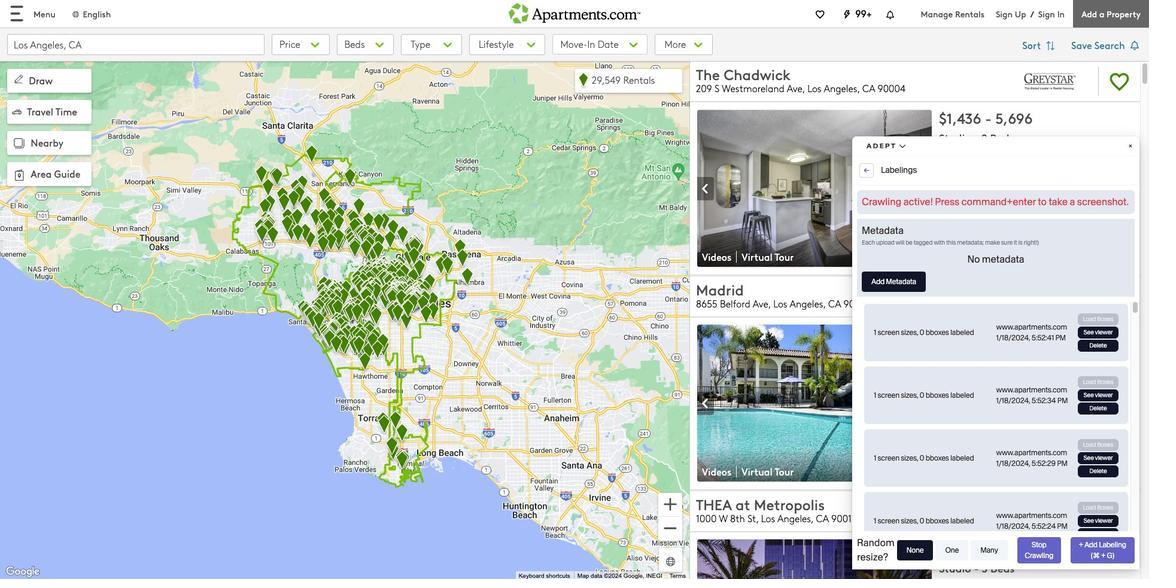 Task type: vqa. For each thing, say whether or not it's contained in the screenshot.
No Min
no



Task type: describe. For each thing, give the bounding box(es) containing it.
virtual tour for 8655
[[742, 466, 794, 479]]

studio for $1,436 - 5,696
[[939, 131, 971, 146]]

manage rentals link
[[921, 7, 996, 19]]

margin image for draw
[[12, 72, 25, 85]]

21,096
[[995, 538, 1038, 558]]

pool for $1,436 - 5,696
[[1090, 177, 1108, 190]]

- down $2,149
[[974, 561, 979, 576]]

sign in link
[[1039, 7, 1065, 19]]

sort
[[1023, 38, 1044, 51]]

add a property
[[1082, 7, 1141, 19]]

month
[[968, 154, 997, 166]]

friendly for $2,290 - 4,228
[[987, 380, 1019, 392]]

angeles, inside the chadwick 209 s westmoreland ave, los angeles, ca 90004
[[824, 82, 860, 95]]

free
[[999, 154, 1017, 166]]

videos link for 8655
[[698, 466, 737, 479]]

sign up link
[[996, 7, 1027, 19]]

dog & cat friendly fitness center pool dishwasher refrigerator kitchen
[[939, 177, 1108, 204]]

area guide button
[[7, 162, 92, 186]]

greystar real estate partners image for $1,436 - 5,696
[[1010, 64, 1091, 99]]

kitchen
[[1049, 192, 1082, 204]]

keyboard shortcuts button
[[520, 572, 572, 580]]

manage rentals sign up / sign in
[[921, 7, 1065, 20]]

the
[[696, 64, 720, 84]]

range
[[990, 408, 1017, 421]]

keyboard
[[520, 572, 545, 579]]

w
[[719, 512, 728, 525]]

disposal
[[1022, 408, 1058, 421]]

- left 2
[[974, 131, 979, 146]]

map
[[579, 572, 591, 579]]

walk-in closets
[[939, 192, 1119, 219]]

virtual tour link for 8655
[[737, 466, 801, 479]]

more
[[665, 38, 689, 50]]

virtual tour link for chadwick
[[737, 251, 801, 264]]

sort button
[[1017, 34, 1065, 58]]

ave, inside the chadwick 209 s westmoreland ave, los angeles, ca 90004
[[787, 82, 805, 95]]

in inside manage rentals sign up / sign in
[[1058, 7, 1065, 19]]

madrid
[[696, 279, 744, 299]]

satellite view image
[[664, 555, 678, 569]]

refrigerator for $1,436 - 5,696
[[993, 192, 1044, 204]]

cat for $1,436 - 5,696
[[968, 177, 984, 190]]

ca inside madrid 8655 belford ave, los angeles, ca 90045
[[829, 297, 841, 310]]

move-in date
[[561, 38, 619, 50]]

thea
[[696, 494, 732, 514]]

move-in date button
[[553, 34, 648, 54]]

virtual for chadwick
[[742, 251, 773, 264]]

beds inside $1,436 - 5,696 studio - 2 beds
[[991, 131, 1015, 146]]

& for $2,290 - 4,228
[[960, 380, 965, 392]]

center for $1,436 - 5,696
[[1056, 177, 1085, 190]]

google image
[[3, 565, 43, 580]]

type button
[[401, 34, 462, 55]]

$2,290 - 4,228 1-3 beds
[[939, 323, 1035, 361]]

561-
[[981, 440, 1002, 455]]

Location or Point of Interest text field
[[7, 34, 265, 55]]

- for $2,149
[[985, 538, 992, 558]]

90045
[[844, 297, 871, 310]]

margin image for area guide
[[11, 167, 28, 184]]

thea at metropolis 1000 w 8th st, los angeles, ca 90017
[[696, 494, 857, 525]]

videos for chadwick
[[702, 251, 732, 264]]

1 sign from the left
[[996, 7, 1013, 19]]

los inside the chadwick 209 s westmoreland ave, los angeles, ca 90004
[[808, 82, 822, 95]]

/
[[1031, 8, 1034, 20]]

westmoreland
[[722, 82, 785, 95]]

search
[[1095, 38, 1125, 51]]

apartments.com logo image
[[509, 0, 641, 23]]

area guide
[[31, 167, 80, 180]]

save search button
[[1072, 34, 1142, 58]]

beds inside $2,149 - 21,096 studio - 3 beds
[[991, 561, 1015, 576]]

up
[[1015, 7, 1027, 19]]

move-
[[561, 38, 588, 50]]

building photo - thea at metropolis image
[[698, 540, 932, 580]]

3 greystar real estate partners image from the top
[[1010, 494, 1091, 529]]

dog for $2,290 - 4,228
[[939, 380, 957, 392]]

99+
[[856, 7, 872, 20]]

travel time button
[[7, 100, 92, 124]]

belford
[[720, 297, 751, 310]]

price
[[280, 37, 300, 50]]

videos for 8655
[[702, 466, 732, 479]]

type
[[411, 37, 431, 50]]

in inside button
[[588, 38, 595, 50]]

1 month free
[[962, 154, 1017, 166]]

2 sign from the left
[[1039, 7, 1056, 19]]

90017
[[832, 512, 857, 525]]

90004
[[878, 82, 906, 95]]

save search
[[1072, 38, 1128, 51]]

clubhouse
[[976, 206, 1021, 219]]

$2,290
[[939, 323, 984, 343]]

email for $1,436 - 5,696
[[1024, 252, 1049, 265]]

st,
[[748, 512, 759, 525]]

3 inside $2,149 - 21,096 studio - 3 beds
[[982, 561, 988, 576]]

email button for $2,290 - 4,228
[[939, 464, 1133, 482]]

(213) for (213) 561-6259
[[953, 440, 978, 455]]

terms
[[669, 572, 686, 579]]

closets inside the walk-in closets
[[939, 206, 971, 219]]

6101
[[1004, 225, 1025, 240]]

cat for $2,290 - 4,228
[[968, 380, 984, 392]]

studio for $2,149 - 21,096
[[939, 561, 971, 576]]

29,549
[[592, 74, 621, 86]]

menu
[[34, 8, 55, 20]]

at
[[736, 494, 750, 514]]

463-
[[981, 225, 1004, 240]]

more button
[[655, 34, 713, 55]]

shortcuts
[[547, 572, 572, 579]]

time
[[56, 105, 77, 118]]

fitness for $1,436 - 5,696
[[1024, 177, 1053, 190]]

email for $2,290 - 4,228
[[1024, 467, 1049, 480]]



Task type: locate. For each thing, give the bounding box(es) containing it.
building photo - madrid image
[[698, 325, 932, 482]]

1 friendly from the top
[[987, 177, 1019, 190]]

ca left '90004'
[[863, 82, 875, 95]]

travel time
[[27, 105, 77, 118]]

map region
[[0, 17, 777, 580]]

center up kitchen
[[1056, 177, 1085, 190]]

1 vertical spatial angeles,
[[790, 297, 826, 310]]

refrigerator up clubhouse
[[993, 192, 1044, 204]]

& down 1
[[960, 177, 965, 190]]

tour up madrid 8655 belford ave, los angeles, ca 90045
[[775, 251, 794, 264]]

refrigerator up range
[[993, 394, 1044, 407]]

0 vertical spatial 3
[[949, 346, 955, 361]]

friendly up range
[[987, 380, 1019, 392]]

closets
[[939, 206, 971, 219], [1084, 394, 1115, 407]]

1 dog from the top
[[939, 177, 957, 190]]

walk- right kitchen
[[1087, 192, 1111, 204]]

rentals for 29,549
[[624, 74, 655, 86]]

& inside 'dog & cat friendly fitness center pool dishwasher refrigerator kitchen'
[[960, 177, 965, 190]]

beds inside button
[[345, 37, 365, 50]]

1 virtual tour link from the top
[[737, 251, 801, 264]]

pool inside dog & cat friendly fitness center pool dishwasher refrigerator walk-in closets range disposal
[[1090, 380, 1108, 392]]

nearby link
[[7, 131, 92, 155]]

videos link for chadwick
[[698, 251, 737, 264]]

8655
[[696, 297, 718, 310]]

1000
[[696, 512, 717, 525]]

1 vertical spatial studio
[[939, 561, 971, 576]]

1 vertical spatial tour
[[775, 466, 794, 479]]

1 vertical spatial friendly
[[987, 380, 1019, 392]]

0 horizontal spatial closets
[[939, 206, 971, 219]]

virtual up madrid 8655 belford ave, los angeles, ca 90045
[[742, 251, 773, 264]]

s
[[715, 82, 720, 95]]

dishwasher for $1,436 - 5,696
[[939, 192, 988, 204]]

angeles, right st, at the right
[[778, 512, 814, 525]]

tour for 8655
[[775, 466, 794, 479]]

2 & from the top
[[960, 380, 965, 392]]

nearby
[[31, 136, 63, 149]]

studio
[[939, 131, 971, 146], [939, 561, 971, 576]]

friendly down free on the top right
[[987, 177, 1019, 190]]

0 vertical spatial dishwasher
[[939, 192, 988, 204]]

2
[[982, 131, 988, 146]]

terms link
[[669, 572, 686, 579]]

0 vertical spatial virtual
[[742, 251, 773, 264]]

1 vertical spatial fitness
[[1024, 380, 1053, 392]]

keyboard shortcuts
[[520, 572, 572, 579]]

dishwasher inside dog & cat friendly fitness center pool dishwasher refrigerator walk-in closets range disposal
[[939, 394, 988, 407]]

- for $2,290
[[988, 323, 995, 343]]

0 vertical spatial los
[[808, 82, 822, 95]]

margin image inside travel time button
[[12, 107, 22, 117]]

1 vertical spatial pool
[[1090, 380, 1108, 392]]

1 horizontal spatial 3
[[982, 561, 988, 576]]

0 vertical spatial tour
[[775, 251, 794, 264]]

refrigerator
[[993, 192, 1044, 204], [993, 394, 1044, 407]]

chadwick
[[724, 64, 791, 84]]

draw
[[29, 73, 53, 87]]

1 horizontal spatial walk-
[[1087, 192, 1111, 204]]

2 vertical spatial los
[[761, 512, 776, 525]]

friendly for $1,436 - 5,696
[[987, 177, 1019, 190]]

virtual for 8655
[[742, 466, 773, 479]]

1 videos from the top
[[702, 251, 732, 264]]

ave, inside madrid 8655 belford ave, los angeles, ca 90045
[[753, 297, 771, 310]]

1 margin image from the top
[[11, 136, 28, 152]]

1 vertical spatial ca
[[829, 297, 841, 310]]

dog
[[939, 177, 957, 190], [939, 380, 957, 392]]

1 vertical spatial dog
[[939, 380, 957, 392]]

friendly inside 'dog & cat friendly fitness center pool dishwasher refrigerator kitchen'
[[987, 177, 1019, 190]]

greystar real estate partners image
[[1010, 64, 1091, 99], [1010, 279, 1091, 314], [1010, 494, 1091, 529]]

1 vertical spatial closets
[[1084, 394, 1115, 407]]

pool inside 'dog & cat friendly fitness center pool dishwasher refrigerator kitchen'
[[1090, 177, 1108, 190]]

center inside 'dog & cat friendly fitness center pool dishwasher refrigerator kitchen'
[[1056, 177, 1085, 190]]

beds down '21,096'
[[991, 561, 1015, 576]]

tour for chadwick
[[775, 251, 794, 264]]

sign right /
[[1039, 7, 1056, 19]]

dog inside dog & cat friendly fitness center pool dishwasher refrigerator walk-in closets range disposal
[[939, 380, 957, 392]]

rentals right 29,549
[[624, 74, 655, 86]]

virtual tour up thea at metropolis 1000 w 8th st, los angeles, ca 90017
[[742, 466, 794, 479]]

menu button
[[0, 0, 65, 28]]

1 vertical spatial los
[[774, 297, 788, 310]]

(213) for (213) 463-6101
[[953, 225, 978, 240]]

angeles,
[[824, 82, 860, 95], [790, 297, 826, 310], [778, 512, 814, 525]]

1 videos link from the top
[[698, 251, 737, 264]]

(213)
[[953, 225, 978, 240], [953, 440, 978, 455]]

dishwasher down 1-
[[939, 394, 988, 407]]

email down '6259'
[[1024, 467, 1049, 480]]

beds inside $2,290 - 4,228 1-3 beds
[[957, 346, 982, 361]]

& down $2,290 - 4,228 1-3 beds
[[960, 380, 965, 392]]

2 cat from the top
[[968, 380, 984, 392]]

angeles, left '90004'
[[824, 82, 860, 95]]

(213) left the "561-"
[[953, 440, 978, 455]]

placard image image
[[698, 178, 714, 201], [915, 178, 932, 201], [698, 393, 714, 416], [915, 393, 932, 416]]

data
[[593, 572, 604, 579]]

travel
[[27, 105, 53, 118]]

margin image
[[11, 136, 28, 152], [11, 167, 28, 184]]

dishwasher up clubhouse
[[939, 192, 988, 204]]

1-
[[939, 346, 949, 361]]

los right st, at the right
[[761, 512, 776, 525]]

newly renovated diningroom - the chadwick image
[[698, 110, 932, 267]]

fitness up the walk-in closets
[[1024, 177, 1053, 190]]

0 vertical spatial cat
[[968, 177, 984, 190]]

1 vertical spatial email
[[1024, 467, 1049, 480]]

studio inside $1,436 - 5,696 studio - 2 beds
[[939, 131, 971, 146]]

ave, right westmoreland
[[787, 82, 805, 95]]

lifestyle
[[479, 37, 514, 50]]

email
[[1024, 252, 1049, 265], [1024, 467, 1049, 480]]

1 refrigerator from the top
[[993, 192, 1044, 204]]

virtual
[[742, 251, 773, 264], [742, 466, 773, 479]]

1 horizontal spatial rentals
[[956, 7, 985, 19]]

3 inside $2,290 - 4,228 1-3 beds
[[949, 346, 955, 361]]

los right the chadwick
[[808, 82, 822, 95]]

angeles, inside thea at metropolis 1000 w 8th st, los angeles, ca 90017
[[778, 512, 814, 525]]

margin image left area
[[11, 167, 28, 184]]

2 margin image from the top
[[11, 167, 28, 184]]

dishwasher for $2,290 - 4,228
[[939, 394, 988, 407]]

0 vertical spatial studio
[[939, 131, 971, 146]]

2 virtual tour from the top
[[742, 466, 794, 479]]

rentals
[[956, 7, 985, 19], [624, 74, 655, 86]]

1 dishwasher from the top
[[939, 192, 988, 204]]

walk- up disposal
[[1049, 394, 1074, 407]]

sign left the "up"
[[996, 7, 1013, 19]]

add a property link
[[1074, 0, 1150, 28]]

virtual tour link up madrid 8655 belford ave, los angeles, ca 90045
[[737, 251, 801, 264]]

(213) 463-6101
[[953, 225, 1025, 240]]

1 (213) from the top
[[953, 225, 978, 240]]

(213) left 463-
[[953, 225, 978, 240]]

1 email button from the top
[[939, 249, 1133, 267]]

0 vertical spatial virtual tour
[[742, 251, 794, 264]]

rentals for manage
[[956, 7, 985, 19]]

0 vertical spatial ca
[[863, 82, 875, 95]]

friendly
[[987, 177, 1019, 190], [987, 380, 1019, 392]]

closets inside dog & cat friendly fitness center pool dishwasher refrigerator walk-in closets range disposal
[[1084, 394, 1115, 407]]

1 center from the top
[[1056, 177, 1085, 190]]

refrigerator for $2,290 - 4,228
[[993, 394, 1044, 407]]

videos link
[[698, 251, 737, 264], [698, 466, 737, 479]]

2 virtual tour link from the top
[[737, 466, 801, 479]]

1 vertical spatial dishwasher
[[939, 394, 988, 407]]

fitness for $2,290 - 4,228
[[1024, 380, 1053, 392]]

1 horizontal spatial closets
[[1084, 394, 1115, 407]]

margin image inside area guide button
[[11, 167, 28, 184]]

draw button
[[7, 69, 92, 93]]

0 vertical spatial videos link
[[698, 251, 737, 264]]

english
[[83, 7, 111, 19]]

virtual up at
[[742, 466, 773, 479]]

greystar real estate partners image for $2,290 - 4,228
[[1010, 279, 1091, 314]]

margin image inside nearby link
[[11, 136, 28, 152]]

0 horizontal spatial sign
[[996, 7, 1013, 19]]

guide
[[54, 167, 80, 180]]

29,549 rentals
[[592, 74, 655, 86]]

0 vertical spatial fitness
[[1024, 177, 1053, 190]]

1 vertical spatial margin image
[[11, 167, 28, 184]]

pool for $2,290 - 4,228
[[1090, 380, 1108, 392]]

1 horizontal spatial ave,
[[787, 82, 805, 95]]

ca
[[863, 82, 875, 95], [829, 297, 841, 310], [816, 512, 829, 525]]

walk- inside dog & cat friendly fitness center pool dishwasher refrigerator walk-in closets range disposal
[[1049, 394, 1074, 407]]

center
[[1056, 177, 1085, 190], [1056, 380, 1085, 392]]

$2,149
[[939, 538, 981, 558]]

2 tour from the top
[[775, 466, 794, 479]]

map data ©2024 google, inegi
[[579, 572, 662, 579]]

rentals right manage
[[956, 7, 985, 19]]

(213) 463-6101 link
[[939, 225, 1025, 247]]

& for $1,436 - 5,696
[[960, 177, 965, 190]]

0 vertical spatial ave,
[[787, 82, 805, 95]]

$1,436 - 5,696 studio - 2 beds
[[939, 108, 1033, 146]]

0 vertical spatial (213)
[[953, 225, 978, 240]]

$1,436
[[939, 108, 982, 128]]

0 vertical spatial greystar real estate partners image
[[1010, 64, 1091, 99]]

0 vertical spatial email
[[1024, 252, 1049, 265]]

1 vertical spatial ave,
[[753, 297, 771, 310]]

greystar real estate partners image up "4,228"
[[1010, 279, 1091, 314]]

2 virtual from the top
[[742, 466, 773, 479]]

0 vertical spatial rentals
[[956, 7, 985, 19]]

margin image left nearby
[[11, 136, 28, 152]]

margin image for nearby
[[11, 136, 28, 152]]

fitness inside dog & cat friendly fitness center pool dishwasher refrigerator walk-in closets range disposal
[[1024, 380, 1053, 392]]

2 margin image from the top
[[12, 107, 22, 117]]

0 vertical spatial videos
[[702, 251, 732, 264]]

1
[[962, 154, 966, 166]]

2 friendly from the top
[[987, 380, 1019, 392]]

1 pool from the top
[[1090, 177, 1108, 190]]

2 refrigerator from the top
[[993, 394, 1044, 407]]

center up disposal
[[1056, 380, 1085, 392]]

0 vertical spatial virtual tour link
[[737, 251, 801, 264]]

dog & cat friendly fitness center pool dishwasher refrigerator walk-in closets range disposal
[[939, 380, 1115, 421]]

inegi
[[647, 572, 662, 579]]

4,228
[[999, 323, 1035, 343]]

beds right 2
[[991, 131, 1015, 146]]

2 studio from the top
[[939, 561, 971, 576]]

0 vertical spatial margin image
[[11, 136, 28, 152]]

6259
[[1002, 440, 1026, 455]]

ca inside the chadwick 209 s westmoreland ave, los angeles, ca 90004
[[863, 82, 875, 95]]

angeles, inside madrid 8655 belford ave, los angeles, ca 90045
[[790, 297, 826, 310]]

1 vertical spatial virtual tour link
[[737, 466, 801, 479]]

margin image
[[12, 72, 25, 85], [12, 107, 22, 117]]

2 dog from the top
[[939, 380, 957, 392]]

email button down '6259'
[[939, 464, 1133, 482]]

email down 6101 at the right of page
[[1024, 252, 1049, 265]]

1 email from the top
[[1024, 252, 1049, 265]]

beds right price button
[[345, 37, 365, 50]]

virtual tour
[[742, 251, 794, 264], [742, 466, 794, 479]]

ca left 90045
[[829, 297, 841, 310]]

1 tour from the top
[[775, 251, 794, 264]]

metropolis
[[754, 494, 825, 514]]

margin image inside draw button
[[12, 72, 25, 85]]

1 greystar real estate partners image from the top
[[1010, 64, 1091, 99]]

lifestyle button
[[469, 34, 546, 55]]

add
[[1082, 7, 1098, 19]]

2 dishwasher from the top
[[939, 394, 988, 407]]

studio inside $2,149 - 21,096 studio - 3 beds
[[939, 561, 971, 576]]

1 vertical spatial videos link
[[698, 466, 737, 479]]

209
[[696, 82, 712, 95]]

0 vertical spatial closets
[[939, 206, 971, 219]]

1 vertical spatial rentals
[[624, 74, 655, 86]]

1 vertical spatial greystar real estate partners image
[[1010, 279, 1091, 314]]

2 vertical spatial angeles,
[[778, 512, 814, 525]]

rentals inside manage rentals sign up / sign in
[[956, 7, 985, 19]]

ca left 90017
[[816, 512, 829, 525]]

pool
[[1090, 177, 1108, 190], [1090, 380, 1108, 392]]

2 fitness from the top
[[1024, 380, 1053, 392]]

1 virtual tour from the top
[[742, 251, 794, 264]]

0 horizontal spatial 3
[[949, 346, 955, 361]]

ca inside thea at metropolis 1000 w 8th st, los angeles, ca 90017
[[816, 512, 829, 525]]

1 vertical spatial margin image
[[12, 107, 22, 117]]

refrigerator inside 'dog & cat friendly fitness center pool dishwasher refrigerator kitchen'
[[993, 192, 1044, 204]]

1 margin image from the top
[[12, 72, 25, 85]]

1 vertical spatial walk-
[[1049, 394, 1074, 407]]

-
[[985, 108, 992, 128], [974, 131, 979, 146], [988, 323, 995, 343], [985, 538, 992, 558], [974, 561, 979, 576]]

email button down 6101 at the right of page
[[939, 249, 1133, 267]]

email button for $1,436 - 5,696
[[939, 249, 1133, 267]]

(213) 561-6259 link
[[939, 440, 1026, 462]]

videos link up madrid
[[698, 251, 737, 264]]

1 vertical spatial center
[[1056, 380, 1085, 392]]

dishwasher inside 'dog & cat friendly fitness center pool dishwasher refrigerator kitchen'
[[939, 192, 988, 204]]

margin image left draw
[[12, 72, 25, 85]]

0 vertical spatial pool
[[1090, 177, 1108, 190]]

beds down $2,290 at the right
[[957, 346, 982, 361]]

1 vertical spatial virtual tour
[[742, 466, 794, 479]]

fitness inside 'dog & cat friendly fitness center pool dishwasher refrigerator kitchen'
[[1024, 177, 1053, 190]]

- left "4,228"
[[988, 323, 995, 343]]

1 virtual from the top
[[742, 251, 773, 264]]

fitness up disposal
[[1024, 380, 1053, 392]]

©2024
[[606, 572, 624, 579]]

0 vertical spatial angeles,
[[824, 82, 860, 95]]

1 fitness from the top
[[1024, 177, 1053, 190]]

videos up thea
[[702, 466, 732, 479]]

0 horizontal spatial rentals
[[624, 74, 655, 86]]

1 vertical spatial cat
[[968, 380, 984, 392]]

2 videos link from the top
[[698, 466, 737, 479]]

0 vertical spatial walk-
[[1087, 192, 1111, 204]]

0 horizontal spatial walk-
[[1049, 394, 1074, 407]]

los inside thea at metropolis 1000 w 8th st, los angeles, ca 90017
[[761, 512, 776, 525]]

los
[[808, 82, 822, 95], [774, 297, 788, 310], [761, 512, 776, 525]]

&
[[960, 177, 965, 190], [960, 380, 965, 392]]

1 & from the top
[[960, 177, 965, 190]]

0 vertical spatial email button
[[939, 249, 1133, 267]]

walk- inside the walk-in closets
[[1087, 192, 1111, 204]]

dog inside 'dog & cat friendly fitness center pool dishwasher refrigerator kitchen'
[[939, 177, 957, 190]]

walk-
[[1087, 192, 1111, 204], [1049, 394, 1074, 407]]

refrigerator inside dog & cat friendly fitness center pool dishwasher refrigerator walk-in closets range disposal
[[993, 394, 1044, 407]]

price button
[[272, 34, 330, 55]]

1 vertical spatial (213)
[[953, 440, 978, 455]]

dog for $1,436 - 5,696
[[939, 177, 957, 190]]

friendly inside dog & cat friendly fitness center pool dishwasher refrigerator walk-in closets range disposal
[[987, 380, 1019, 392]]

1 vertical spatial email button
[[939, 464, 1133, 482]]

greystar real estate partners image up '21,096'
[[1010, 494, 1091, 529]]

- right $2,149
[[985, 538, 992, 558]]

(213) 561-6259
[[953, 440, 1026, 455]]

0 horizontal spatial ave,
[[753, 297, 771, 310]]

margin image for travel time
[[12, 107, 22, 117]]

0 vertical spatial &
[[960, 177, 965, 190]]

0 vertical spatial center
[[1056, 177, 1085, 190]]

los inside madrid 8655 belford ave, los angeles, ca 90045
[[774, 297, 788, 310]]

0 vertical spatial friendly
[[987, 177, 1019, 190]]

0 vertical spatial refrigerator
[[993, 192, 1044, 204]]

the chadwick 209 s westmoreland ave, los angeles, ca 90004
[[696, 64, 906, 95]]

& inside dog & cat friendly fitness center pool dishwasher refrigerator walk-in closets range disposal
[[960, 380, 965, 392]]

property
[[1107, 7, 1141, 19]]

tour up 'metropolis'
[[775, 466, 794, 479]]

- up 2
[[985, 108, 992, 128]]

virtual tour link
[[737, 251, 801, 264], [737, 466, 801, 479]]

2 email from the top
[[1024, 467, 1049, 480]]

2 vertical spatial greystar real estate partners image
[[1010, 494, 1091, 529]]

greystar real estate partners image down sort button
[[1010, 64, 1091, 99]]

studio down $2,149
[[939, 561, 971, 576]]

studio down $1,436
[[939, 131, 971, 146]]

2 greystar real estate partners image from the top
[[1010, 279, 1091, 314]]

sign
[[996, 7, 1013, 19], [1039, 7, 1056, 19]]

2 center from the top
[[1056, 380, 1085, 392]]

center inside dog & cat friendly fitness center pool dishwasher refrigerator walk-in closets range disposal
[[1056, 380, 1085, 392]]

1 vertical spatial videos
[[702, 466, 732, 479]]

a
[[1100, 7, 1105, 19]]

manage
[[921, 7, 953, 19]]

save
[[1072, 38, 1093, 51]]

in inside the walk-in closets
[[1111, 192, 1119, 204]]

ave, right belford
[[753, 297, 771, 310]]

1 vertical spatial &
[[960, 380, 965, 392]]

2 pool from the top
[[1090, 380, 1108, 392]]

in inside dog & cat friendly fitness center pool dishwasher refrigerator walk-in closets range disposal
[[1074, 394, 1082, 407]]

1 studio from the top
[[939, 131, 971, 146]]

date
[[598, 38, 619, 50]]

1 horizontal spatial sign
[[1039, 7, 1056, 19]]

- inside $2,290 - 4,228 1-3 beds
[[988, 323, 995, 343]]

los right belford
[[774, 297, 788, 310]]

- for $1,436
[[985, 108, 992, 128]]

8th
[[730, 512, 745, 525]]

virtual tour link up 'metropolis'
[[737, 466, 801, 479]]

1 vertical spatial 3
[[982, 561, 988, 576]]

cat down 'month'
[[968, 177, 984, 190]]

cat
[[968, 177, 984, 190], [968, 380, 984, 392]]

cat inside dog & cat friendly fitness center pool dishwasher refrigerator walk-in closets range disposal
[[968, 380, 984, 392]]

cat inside 'dog & cat friendly fitness center pool dishwasher refrigerator kitchen'
[[968, 177, 984, 190]]

2 email button from the top
[[939, 464, 1133, 482]]

madrid 8655 belford ave, los angeles, ca 90045
[[696, 279, 871, 310]]

1 vertical spatial virtual
[[742, 466, 773, 479]]

0 vertical spatial dog
[[939, 177, 957, 190]]

center for $2,290 - 4,228
[[1056, 380, 1085, 392]]

2 vertical spatial ca
[[816, 512, 829, 525]]

virtual tour for chadwick
[[742, 251, 794, 264]]

margin image left travel
[[12, 107, 22, 117]]

angeles, left 90045
[[790, 297, 826, 310]]

videos up madrid
[[702, 251, 732, 264]]

google,
[[626, 572, 646, 579]]

cat down $2,290 - 4,228 1-3 beds
[[968, 380, 984, 392]]

virtual tour up madrid 8655 belford ave, los angeles, ca 90045
[[742, 251, 794, 264]]

2 (213) from the top
[[953, 440, 978, 455]]

videos link up thea
[[698, 466, 737, 479]]

1 vertical spatial refrigerator
[[993, 394, 1044, 407]]

2 videos from the top
[[702, 466, 732, 479]]

1 cat from the top
[[968, 177, 984, 190]]

0 vertical spatial margin image
[[12, 72, 25, 85]]



